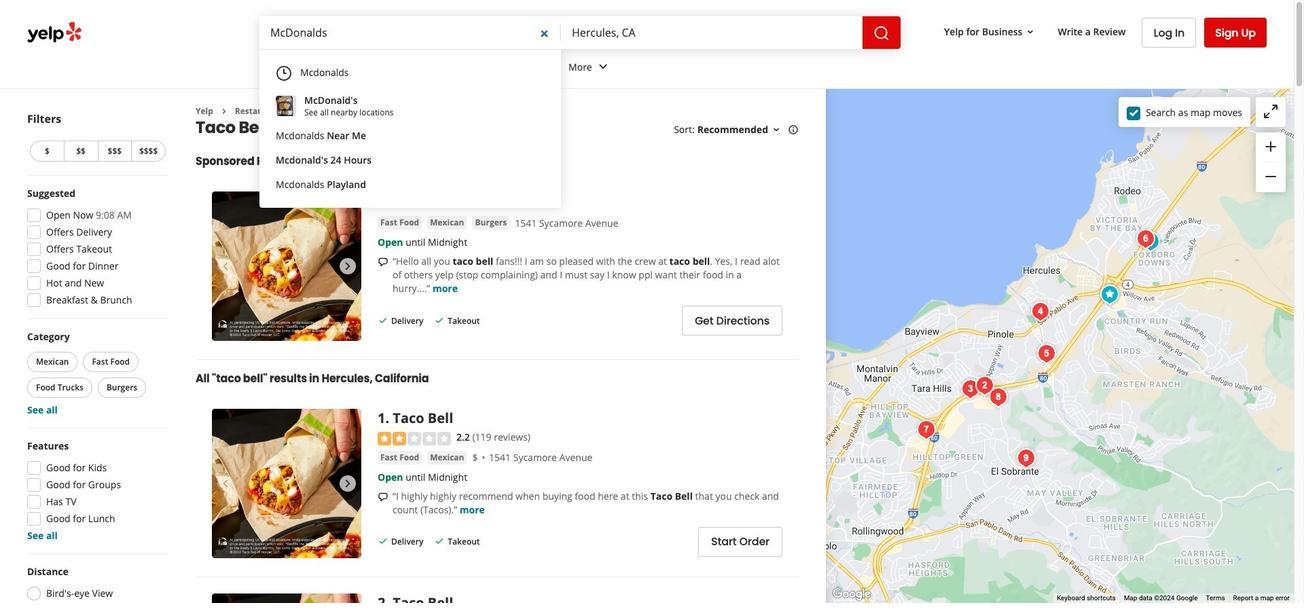 Task type: describe. For each thing, give the bounding box(es) containing it.
search image
[[874, 25, 890, 41]]

map region
[[826, 89, 1295, 603]]

taqueria maria image
[[913, 416, 940, 443]]

1 24 chevron down v2 image from the left
[[324, 59, 341, 75]]

16 checkmark v2 image
[[434, 315, 445, 326]]

mountain mike's pizza image
[[1137, 228, 1164, 255]]

24 clock v2 image
[[276, 66, 292, 82]]

next image
[[340, 476, 356, 492]]

los cerros mexican grill image
[[1013, 445, 1040, 472]]

sabor latino 17 image
[[1027, 298, 1054, 325]]

16 chevron down v2 image
[[1026, 26, 1037, 37]]

1 horizontal spatial 16 info v2 image
[[788, 125, 799, 135]]

16 speech v2 image
[[378, 257, 389, 268]]

16 chevron right v2 image
[[290, 106, 301, 117]]

2.2 star rating image
[[378, 432, 451, 446]]

slideshow element for 16 speech v2 icon
[[212, 409, 362, 559]]

expand map image
[[1263, 103, 1280, 120]]

next image
[[340, 259, 356, 275]]

none field address, neighborhood, city, state or zip
[[561, 16, 863, 49]]

16 chevron right v2 image
[[219, 106, 230, 117]]



Task type: vqa. For each thing, say whether or not it's contained in the screenshot.
TAQUERIA LA COCINA icon at the right of the page
yes



Task type: locate. For each thing, give the bounding box(es) containing it.
taqueria la cocina image
[[1033, 340, 1060, 367]]

16 checkmark v2 image
[[378, 315, 389, 326], [378, 536, 389, 547], [434, 536, 445, 547]]

0 vertical spatial 16 info v2 image
[[788, 125, 799, 135]]

2 previous image from the top
[[217, 476, 234, 492]]

16 speech v2 image
[[378, 492, 389, 503]]

0 vertical spatial slideshow element
[[212, 192, 362, 341]]

1 vertical spatial previous image
[[217, 476, 234, 492]]

2 24 chevron down v2 image from the left
[[595, 59, 611, 75]]

things to do, nail salons, plumbers search field
[[260, 16, 561, 49]]

None search field
[[260, 16, 901, 49]]

0 vertical spatial previous image
[[217, 259, 234, 275]]

1 horizontal spatial 24 chevron down v2 image
[[595, 59, 611, 75]]

16 checkmark v2 image for 16 speech v2 image
[[378, 315, 389, 326]]

group
[[1257, 133, 1286, 192], [23, 187, 169, 311], [24, 330, 169, 417], [23, 440, 169, 543]]

taco bell image
[[1096, 281, 1124, 308], [1096, 281, 1124, 308]]

1 vertical spatial 16 info v2 image
[[299, 156, 310, 167]]

slideshow element
[[212, 192, 362, 341], [212, 409, 362, 559]]

taqueria morena image
[[985, 384, 1012, 411]]

google image
[[830, 586, 875, 603]]

24 chevron down v2 image
[[324, 59, 341, 75], [595, 59, 611, 75]]

mazatlán taquería image
[[1132, 225, 1160, 252]]

None field
[[260, 16, 561, 49], [561, 16, 863, 49], [260, 16, 561, 49]]

1 slideshow element from the top
[[212, 192, 362, 341]]

16 info v2 image
[[788, 125, 799, 135], [299, 156, 310, 167]]

address, neighborhood, city, state or zip search field
[[561, 16, 863, 49]]

0 horizontal spatial 24 chevron down v2 image
[[324, 59, 341, 75]]

1 previous image from the top
[[217, 259, 234, 275]]

que onda tacobar image
[[957, 375, 984, 403]]

business categories element
[[258, 49, 1267, 88]]

1 vertical spatial slideshow element
[[212, 409, 362, 559]]

2 slideshow element from the top
[[212, 409, 362, 559]]

previous image for next icon
[[217, 259, 234, 275]]

previous image
[[217, 259, 234, 275], [217, 476, 234, 492]]

zoom in image
[[1263, 138, 1280, 155]]

16 checkmark v2 image for 16 speech v2 icon
[[378, 536, 389, 547]]

previous image for next image
[[217, 476, 234, 492]]

taco bell image
[[971, 372, 999, 399]]

option group
[[23, 565, 169, 603]]

slideshow element for 16 speech v2 image
[[212, 192, 362, 341]]

0 horizontal spatial 16 info v2 image
[[299, 156, 310, 167]]

  text field
[[260, 16, 561, 49]]

zoom out image
[[1263, 169, 1280, 185]]



